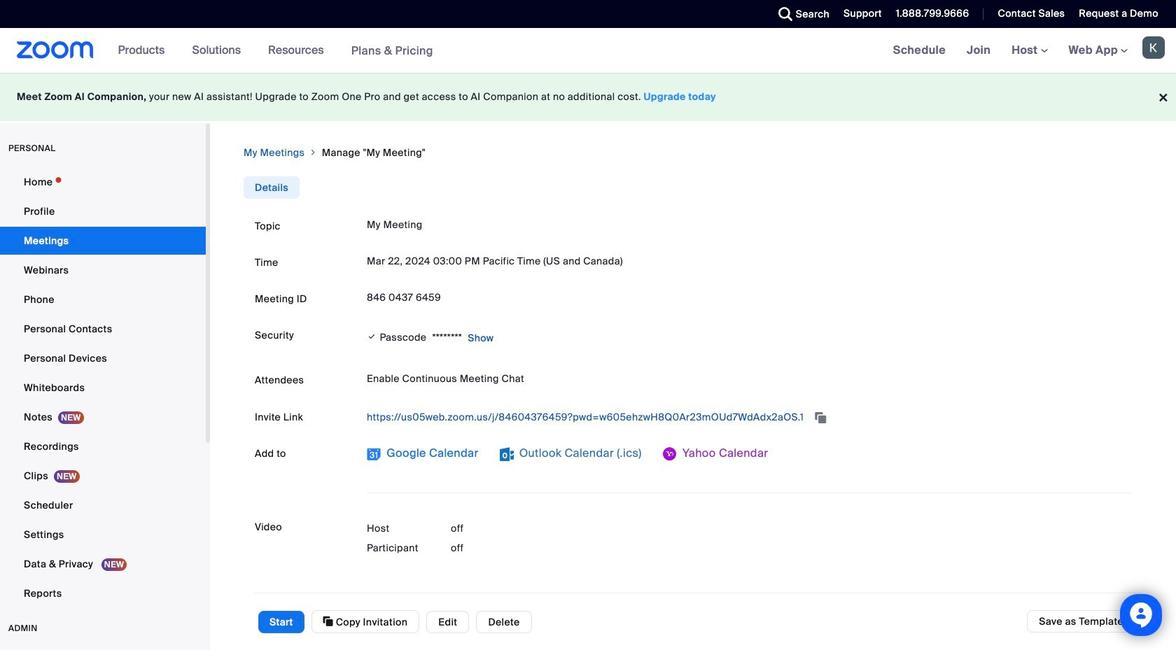 Task type: vqa. For each thing, say whether or not it's contained in the screenshot.
FOOTER
yes



Task type: describe. For each thing, give the bounding box(es) containing it.
zoom logo image
[[17, 41, 94, 59]]

add to yahoo calendar image
[[663, 447, 677, 461]]

add to google calendar image
[[367, 447, 381, 461]]

add to outlook calendar (.ics) image
[[500, 447, 514, 461]]

product information navigation
[[108, 28, 444, 74]]

checked image
[[367, 330, 377, 344]]

copy image
[[323, 616, 333, 628]]



Task type: locate. For each thing, give the bounding box(es) containing it.
manage my meeting navigation
[[244, 146, 1143, 160]]

tab
[[244, 176, 300, 199]]

right image
[[309, 146, 318, 160]]

personal menu menu
[[0, 168, 206, 609]]

application
[[367, 406, 1132, 429]]

footer
[[0, 73, 1176, 121]]

manage my meeting tab control tab list
[[244, 176, 300, 199]]

banner
[[0, 28, 1176, 74]]

profile picture image
[[1143, 36, 1165, 59]]

meetings navigation
[[883, 28, 1176, 74]]



